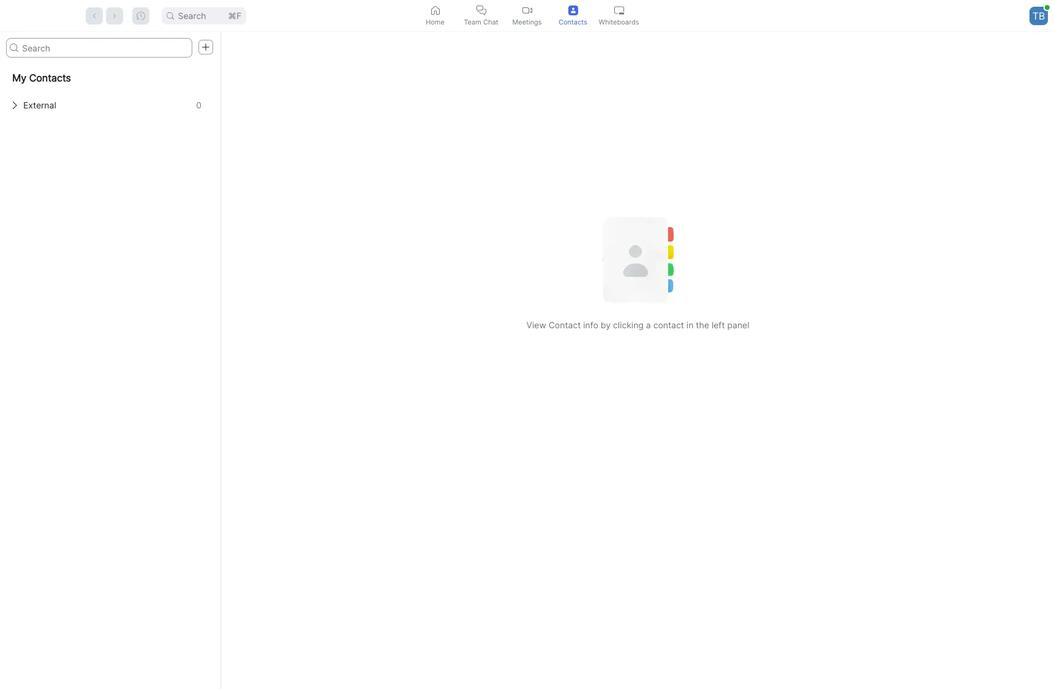 Task type: vqa. For each thing, say whether or not it's contained in the screenshot.
additional
no



Task type: describe. For each thing, give the bounding box(es) containing it.
tab list containing home
[[413, 0, 642, 31]]

view
[[527, 320, 547, 330]]

meetings button
[[504, 0, 550, 31]]

video on image
[[523, 5, 532, 15]]

video on image
[[523, 5, 532, 15]]

chevron right image
[[11, 102, 18, 109]]

contact
[[549, 320, 581, 330]]

search
[[178, 10, 206, 21]]

team chat
[[464, 17, 499, 26]]

clicking
[[614, 320, 644, 330]]

home small image
[[431, 5, 440, 15]]

chevron right image
[[11, 102, 18, 109]]

a
[[647, 320, 651, 330]]

0
[[196, 100, 202, 110]]

panel
[[728, 320, 750, 330]]

in
[[687, 320, 694, 330]]

online image
[[1046, 5, 1050, 10]]

chat
[[484, 17, 499, 26]]

⌘f
[[228, 10, 242, 21]]

tb
[[1033, 10, 1046, 22]]

my contacts heading
[[0, 63, 220, 93]]



Task type: locate. For each thing, give the bounding box(es) containing it.
online image
[[1046, 5, 1050, 10]]

my contacts grouping, external, 0 items enclose, level 2, 1 of 1, not selected tree item
[[5, 93, 215, 118]]

whiteboard small image
[[614, 5, 624, 15]]

contacts down profile contact icon
[[559, 17, 588, 26]]

view contact info by clicking a contact in the left panel
[[527, 320, 750, 330]]

whiteboards button
[[596, 0, 642, 31]]

home
[[426, 17, 445, 26]]

magnifier image
[[167, 12, 174, 19], [167, 12, 174, 19], [10, 44, 18, 52], [10, 44, 18, 52]]

team chat button
[[458, 0, 504, 31]]

contacts inside heading
[[29, 72, 71, 84]]

0 vertical spatial contacts
[[559, 17, 588, 26]]

the
[[696, 320, 710, 330]]

profile contact image
[[568, 5, 578, 15]]

home small image
[[431, 5, 440, 15]]

contacts button
[[550, 0, 596, 31]]

contacts inside button
[[559, 17, 588, 26]]

team chat image
[[477, 5, 486, 15], [477, 5, 486, 15]]

home button
[[413, 0, 458, 31]]

by
[[601, 320, 611, 330]]

left
[[712, 320, 725, 330]]

Search text field
[[6, 38, 192, 58]]

my contacts tree
[[0, 63, 220, 118]]

my contacts
[[12, 72, 71, 84]]

meetings
[[513, 17, 542, 26]]

1 vertical spatial contacts
[[29, 72, 71, 84]]

whiteboards
[[599, 17, 640, 26]]

contact
[[654, 320, 685, 330]]

contacts up external
[[29, 72, 71, 84]]

contacts tab panel
[[0, 32, 1055, 690]]

whiteboard small image
[[614, 5, 624, 15]]

contacts
[[559, 17, 588, 26], [29, 72, 71, 84]]

tab list
[[413, 0, 642, 31]]

0 horizontal spatial contacts
[[29, 72, 71, 84]]

info
[[584, 320, 599, 330]]

1 horizontal spatial contacts
[[559, 17, 588, 26]]

my
[[12, 72, 26, 84]]

plus small image
[[202, 43, 210, 51], [202, 43, 210, 51]]

profile contact image
[[568, 5, 578, 15]]

external
[[23, 100, 56, 110]]

team
[[464, 17, 482, 26]]



